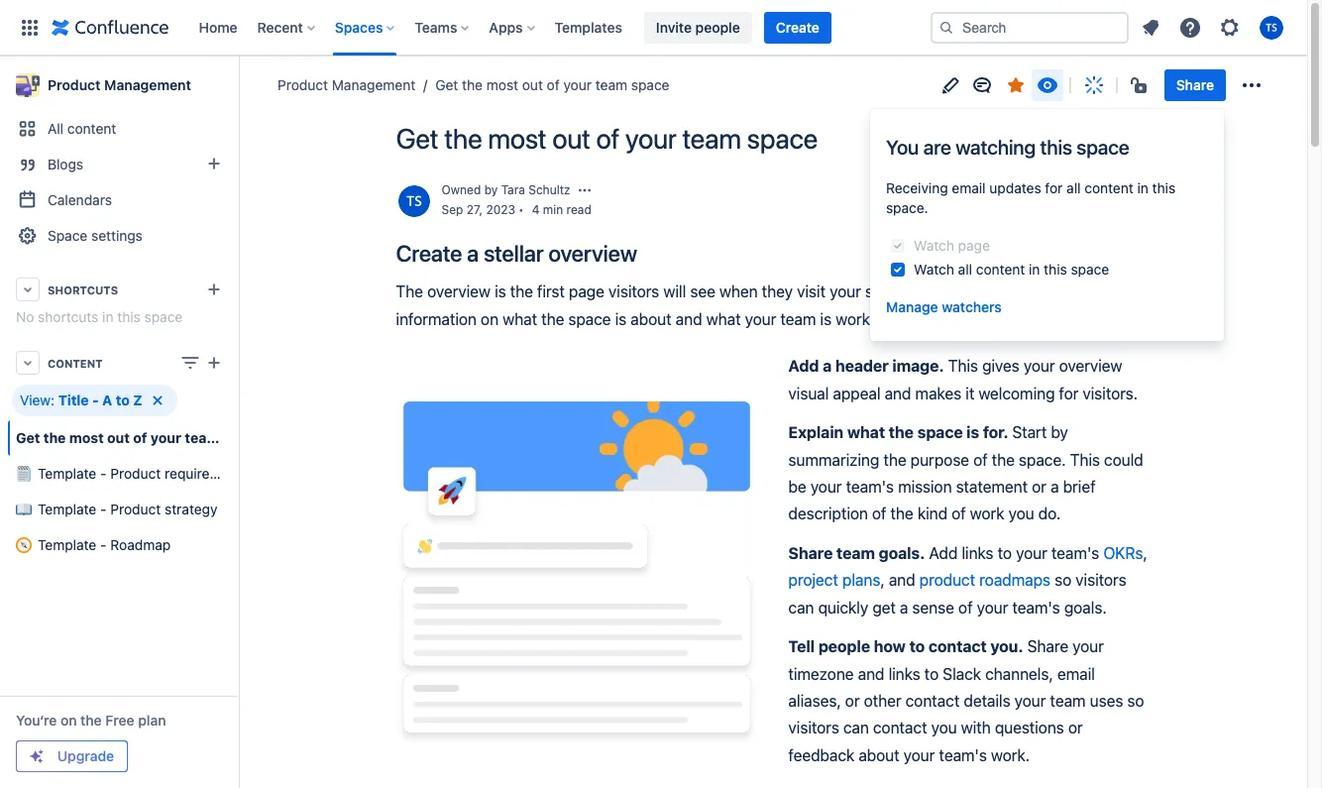 Task type: vqa. For each thing, say whether or not it's contained in the screenshot.
'so'
yes



Task type: describe. For each thing, give the bounding box(es) containing it.
watching
[[956, 136, 1036, 159]]

so inside the overview is the first page visitors will see when they visit your space, so it helps to include some information on what the space is about and what your team is working on.
[[917, 283, 934, 301]]

0 horizontal spatial product management link
[[8, 65, 230, 105]]

and inside share team goals. add links to your team's okrs , project plans , and product roadmaps
[[889, 571, 916, 589]]

the down global element
[[462, 76, 483, 93]]

or inside start by summarizing the purpose of the space. this could be your team's mission statement or a brief description of the kind of work you do.
[[1032, 478, 1047, 496]]

your inside space element
[[151, 429, 181, 446]]

space. inside the receiving email updates for all content in this space.
[[887, 199, 929, 216]]

receiving email updates for all content in this space.
[[887, 179, 1176, 216]]

2 management from the left
[[332, 76, 416, 93]]

create a blog image
[[202, 152, 226, 176]]

templates link
[[549, 11, 629, 43]]

Search field
[[931, 11, 1129, 43]]

title
[[58, 392, 89, 409]]

calendars link
[[8, 182, 230, 218]]

:book: image
[[16, 502, 32, 518]]

requirements
[[165, 465, 249, 482]]

first
[[537, 283, 565, 301]]

team's inside share team goals. add links to your team's okrs , project plans , and product roadmaps
[[1052, 544, 1100, 562]]

strategy
[[165, 501, 218, 518]]

goals. inside share team goals. add links to your team's okrs , project plans , and product roadmaps
[[879, 544, 926, 562]]

a inside so visitors can quickly get a sense of your team's goals.
[[900, 599, 909, 616]]

create a page image
[[202, 351, 226, 375]]

get the most out of your team space inside space element
[[16, 429, 264, 446]]

1 vertical spatial out
[[553, 122, 591, 155]]

watch page watch all content in this space
[[914, 237, 1110, 278]]

for.
[[984, 424, 1009, 441]]

product roadmaps link
[[920, 571, 1051, 589]]

project plans link
[[789, 571, 881, 589]]

tell people how to contact you.
[[789, 638, 1024, 656]]

1 vertical spatial get
[[396, 122, 439, 155]]

the
[[396, 283, 423, 301]]

read
[[567, 202, 592, 217]]

1 vertical spatial contact
[[906, 692, 960, 710]]

2 product management from the left
[[278, 76, 416, 93]]

spaces
[[335, 18, 383, 35]]

visitors.
[[1083, 384, 1138, 402]]

0 vertical spatial get the most out of your team space link
[[416, 75, 670, 95]]

your inside share team goals. add links to your team's okrs , project plans , and product roadmaps
[[1016, 544, 1048, 562]]

no shortcuts in this space
[[16, 308, 183, 325]]

in inside the receiving email updates for all content in this space.
[[1138, 179, 1149, 196]]

description
[[789, 505, 869, 523]]

the left first
[[510, 283, 533, 301]]

recent
[[257, 18, 303, 35]]

home link
[[193, 11, 244, 43]]

space settings link
[[8, 218, 230, 254]]

the down explain what the space is for.
[[884, 451, 907, 469]]

this inside watch page watch all content in this space
[[1044, 261, 1068, 278]]

explain
[[789, 424, 844, 441]]

your inside so visitors can quickly get a sense of your team's goals.
[[977, 599, 1009, 616]]

search image
[[939, 19, 955, 35]]

working
[[836, 310, 892, 328]]

z
[[133, 392, 142, 409]]

be
[[789, 478, 807, 496]]

premium image
[[29, 749, 45, 765]]

to inside share team goals. add links to your team's okrs , project plans , and product roadmaps
[[998, 544, 1012, 562]]

tell
[[789, 638, 815, 656]]

start
[[1013, 424, 1047, 441]]

shortcuts
[[48, 283, 118, 296]]

a inside start by summarizing the purpose of the space. this could be your team's mission statement or a brief description of the kind of work you do.
[[1051, 478, 1060, 496]]

management inside space element
[[104, 76, 191, 93]]

shortcuts
[[38, 308, 99, 325]]

page inside watch page watch all content in this space
[[959, 237, 991, 254]]

2023
[[486, 202, 516, 217]]

visit
[[797, 283, 826, 301]]

the down "for."
[[992, 451, 1015, 469]]

goals. inside so visitors can quickly get a sense of your team's goals.
[[1065, 599, 1107, 616]]

page inside the overview is the first page visitors will see when they visit your space, so it helps to include some information on what the space is about and what your team is working on.
[[569, 283, 605, 301]]

team inside share your timezone and links to slack channels, email aliases, or other contact details your team uses so visitors can contact you with questions or feedback about your team's work.
[[1051, 692, 1086, 710]]

of inside space element
[[133, 429, 147, 446]]

content inside the receiving email updates for all content in this space.
[[1085, 179, 1134, 196]]

on.
[[896, 310, 918, 328]]

schultz
[[529, 182, 571, 197]]

template - product requirements link
[[8, 456, 249, 492]]

content inside watch page watch all content in this space
[[977, 261, 1026, 278]]

share for share team goals. add links to your team's okrs , project plans , and product roadmaps
[[789, 544, 833, 562]]

content button
[[8, 345, 230, 381]]

1 vertical spatial get the most out of your team space
[[396, 122, 818, 155]]

upgrade button
[[17, 742, 127, 771]]

you.
[[991, 638, 1024, 656]]

of inside so visitors can quickly get a sense of your team's goals.
[[959, 599, 973, 616]]

create for create a stellar overview
[[396, 240, 462, 267]]

your inside start by summarizing the purpose of the space. this could be your team's mission statement or a brief description of the kind of work you do.
[[811, 478, 842, 496]]

0 vertical spatial get
[[436, 76, 459, 93]]

okrs
[[1104, 544, 1144, 562]]

purpose
[[911, 451, 970, 469]]

about for is
[[631, 310, 672, 328]]

all
[[48, 120, 64, 137]]

0 horizontal spatial ,
[[881, 571, 885, 589]]

2 horizontal spatial what
[[848, 424, 886, 441]]

space element
[[0, 56, 264, 788]]

appeal
[[833, 384, 881, 402]]

it inside this gives your overview visual appeal and makes it welcoming for visitors.
[[966, 384, 975, 402]]

uses
[[1090, 692, 1124, 710]]

updates
[[990, 179, 1042, 196]]

for inside this gives your overview visual appeal and makes it welcoming for visitors.
[[1060, 384, 1079, 402]]

slack
[[943, 665, 982, 683]]

project
[[789, 571, 839, 589]]

shortcuts button
[[8, 272, 230, 307]]

apps button
[[483, 11, 543, 43]]

your inside this gives your overview visual appeal and makes it welcoming for visitors.
[[1024, 357, 1056, 375]]

unstar image
[[1004, 73, 1028, 97]]

feedback
[[789, 746, 855, 764]]

roadmaps
[[980, 571, 1051, 589]]

watchers
[[942, 298, 1002, 315]]

to inside the overview is the first page visitors will see when they visit your space, so it helps to include some information on what the space is about and what your team is working on.
[[993, 283, 1007, 301]]

out inside space element
[[107, 429, 130, 446]]

view:
[[20, 392, 55, 409]]

owned by tara schultz
[[442, 182, 571, 197]]

space. inside start by summarizing the purpose of the space. this could be your team's mission statement or a brief description of the kind of work you do.
[[1019, 451, 1066, 469]]

0 vertical spatial most
[[487, 76, 519, 93]]

upgrade
[[57, 748, 114, 765]]

start by summarizing the purpose of the space. this could be your team's mission statement or a brief description of the kind of work you do.
[[789, 424, 1148, 523]]

product inside template - product strategy link
[[110, 501, 161, 518]]

your profile and preferences image
[[1260, 15, 1284, 39]]

you
[[887, 136, 919, 159]]

you're
[[16, 712, 57, 729]]

the down view:
[[43, 429, 66, 446]]

0 horizontal spatial or
[[846, 692, 860, 710]]

share for share your timezone and links to slack channels, email aliases, or other contact details your team uses so visitors can contact you with questions or feedback about your team's work.
[[1028, 638, 1069, 656]]

a up visual
[[823, 357, 832, 375]]

product
[[920, 571, 976, 589]]

home
[[199, 18, 238, 35]]

2 vertical spatial contact
[[874, 719, 928, 737]]

to inside space element
[[116, 392, 130, 409]]

team inside the overview is the first page visitors will see when they visit your space, so it helps to include some information on what the space is about and what your team is working on.
[[781, 310, 817, 328]]

2 vertical spatial or
[[1069, 719, 1083, 737]]

about for feedback
[[859, 746, 900, 764]]

edit this page image
[[939, 73, 963, 97]]

to inside share your timezone and links to slack channels, email aliases, or other contact details your team uses so visitors can contact you with questions or feedback about your team's work.
[[925, 665, 939, 683]]

image.
[[893, 357, 945, 375]]

create link
[[764, 11, 832, 43]]

tara schultz image
[[398, 185, 430, 217]]

add inside share team goals. add links to your team's okrs , project plans , and product roadmaps
[[930, 544, 958, 562]]

product inside template - product requirements link
[[110, 465, 161, 482]]

template for template - product requirements
[[38, 465, 96, 482]]

more actions image
[[1241, 73, 1264, 97]]

team inside share team goals. add links to your team's okrs , project plans , and product roadmaps
[[837, 544, 876, 562]]

visitors inside the overview is the first page visitors will see when they visit your space, so it helps to include some information on what the space is about and what your team is working on.
[[609, 283, 660, 301]]

links for add
[[962, 544, 994, 562]]

sep 27, 2023
[[442, 202, 516, 217]]

quickly
[[819, 599, 869, 616]]

in inside space element
[[102, 308, 114, 325]]

template - roadmap link
[[8, 528, 230, 563]]

email inside the receiving email updates for all content in this space.
[[952, 179, 986, 196]]

owned
[[442, 182, 481, 197]]

calendars
[[48, 191, 112, 208]]

team's inside share your timezone and links to slack channels, email aliases, or other contact details your team uses so visitors can contact you with questions or feedback about your team's work.
[[940, 746, 988, 764]]

free
[[105, 712, 134, 729]]

this inside start by summarizing the purpose of the space. this could be your team's mission statement or a brief description of the kind of work you do.
[[1070, 451, 1101, 469]]

1 vertical spatial most
[[488, 122, 547, 155]]



Task type: locate. For each thing, give the bounding box(es) containing it.
product management link down "spaces"
[[278, 75, 416, 95]]

and up other
[[858, 665, 885, 683]]

1 horizontal spatial by
[[1051, 424, 1069, 441]]

links up "product roadmaps" link
[[962, 544, 994, 562]]

1 vertical spatial visitors
[[1076, 571, 1127, 589]]

some
[[1067, 283, 1106, 301]]

1 vertical spatial template
[[38, 501, 96, 518]]

2 horizontal spatial share
[[1177, 76, 1215, 93]]

you left "do." on the right of page
[[1009, 505, 1035, 523]]

your
[[564, 76, 592, 93], [626, 122, 677, 155], [830, 283, 861, 301], [745, 310, 777, 328], [1024, 357, 1056, 375], [151, 429, 181, 446], [811, 478, 842, 496], [1016, 544, 1048, 562], [977, 599, 1009, 616], [1073, 638, 1105, 656], [1015, 692, 1047, 710], [904, 746, 935, 764]]

out down 'apps' popup button
[[522, 76, 543, 93]]

2 horizontal spatial so
[[1128, 692, 1145, 710]]

space. down receiving
[[887, 199, 929, 216]]

by
[[485, 182, 498, 197], [1051, 424, 1069, 441]]

1 horizontal spatial get the most out of your team space link
[[416, 75, 670, 95]]

and inside share your timezone and links to slack channels, email aliases, or other contact details your team uses so visitors can contact you with questions or feedback about your team's work.
[[858, 665, 885, 683]]

overview up information
[[428, 283, 491, 301]]

or up "do." on the right of page
[[1032, 478, 1047, 496]]

0 horizontal spatial what
[[503, 310, 537, 328]]

1 vertical spatial it
[[966, 384, 975, 402]]

email inside share your timezone and links to slack channels, email aliases, or other contact details your team uses so visitors can contact you with questions or feedback about your team's work.
[[1058, 665, 1096, 683]]

1 vertical spatial share
[[789, 544, 833, 562]]

with
[[962, 719, 991, 737]]

0 vertical spatial links
[[962, 544, 994, 562]]

so inside so visitors can quickly get a sense of your team's goals.
[[1055, 571, 1072, 589]]

0 vertical spatial page
[[959, 237, 991, 254]]

0 horizontal spatial in
[[102, 308, 114, 325]]

stop watching image
[[1036, 73, 1060, 97]]

templates
[[555, 18, 623, 35]]

content right all
[[67, 120, 116, 137]]

for inside the receiving email updates for all content in this space.
[[1046, 179, 1063, 196]]

all inside the receiving email updates for all content in this space.
[[1067, 179, 1081, 196]]

1 vertical spatial or
[[846, 692, 860, 710]]

blogs link
[[8, 147, 230, 182]]

sense
[[913, 599, 955, 616]]

teams
[[415, 18, 458, 35]]

1 vertical spatial people
[[819, 638, 871, 656]]

share for share
[[1177, 76, 1215, 93]]

product management
[[48, 76, 191, 93], [278, 76, 416, 93]]

what
[[503, 310, 537, 328], [707, 310, 741, 328], [848, 424, 886, 441]]

it right 'makes'
[[966, 384, 975, 402]]

0 horizontal spatial all
[[959, 261, 973, 278]]

manage watchers
[[887, 298, 1002, 315]]

you
[[1009, 505, 1035, 523], [932, 719, 957, 737]]

2 vertical spatial most
[[69, 429, 104, 446]]

a
[[467, 240, 479, 267], [823, 357, 832, 375], [1051, 478, 1060, 496], [900, 599, 909, 616]]

, down could
[[1144, 544, 1148, 562]]

0 vertical spatial overview
[[549, 240, 637, 267]]

roadmap
[[110, 536, 171, 553]]

sep
[[442, 202, 463, 217]]

gives
[[983, 357, 1020, 375]]

- left the a
[[92, 392, 99, 409]]

so right uses
[[1128, 692, 1145, 710]]

add shortcut image
[[202, 278, 226, 301]]

0 vertical spatial contact
[[929, 638, 987, 656]]

content
[[48, 356, 103, 369]]

is
[[495, 283, 506, 301], [615, 310, 627, 328], [821, 310, 832, 328], [967, 424, 980, 441]]

0 horizontal spatial links
[[889, 665, 921, 683]]

0 vertical spatial ,
[[1144, 544, 1148, 562]]

0 vertical spatial goals.
[[879, 544, 926, 562]]

so visitors can quickly get a sense of your team's goals.
[[789, 571, 1131, 616]]

brief
[[1064, 478, 1096, 496]]

by for owned
[[485, 182, 498, 197]]

0 horizontal spatial about
[[631, 310, 672, 328]]

details
[[964, 692, 1011, 710]]

out up manage page ownership image
[[553, 122, 591, 155]]

appswitcher icon image
[[18, 15, 42, 39]]

space. down start
[[1019, 451, 1066, 469]]

0 vertical spatial so
[[917, 283, 934, 301]]

team's
[[846, 478, 894, 496], [1052, 544, 1100, 562], [1013, 599, 1061, 616], [940, 746, 988, 764]]

spaces button
[[329, 11, 403, 43]]

0 horizontal spatial goals.
[[879, 544, 926, 562]]

global element
[[12, 0, 927, 55]]

so up "on."
[[917, 283, 934, 301]]

so inside share your timezone and links to slack channels, email aliases, or other contact details your team uses so visitors can contact you with questions or feedback about your team's work.
[[1128, 692, 1145, 710]]

to right how
[[910, 638, 925, 656]]

1 vertical spatial you
[[932, 719, 957, 737]]

template - roadmap
[[38, 536, 171, 553]]

to
[[993, 283, 1007, 301], [116, 392, 130, 409], [998, 544, 1012, 562], [910, 638, 925, 656], [925, 665, 939, 683]]

1 watch from the top
[[914, 237, 955, 254]]

manage
[[887, 298, 939, 315]]

4
[[532, 202, 540, 217]]

visitors inside share your timezone and links to slack channels, email aliases, or other contact details your team uses so visitors can contact you with questions or feedback about your team's work.
[[789, 719, 840, 737]]

banner
[[0, 0, 1308, 56]]

template for template - roadmap
[[38, 536, 96, 553]]

so right roadmaps
[[1055, 571, 1072, 589]]

1 horizontal spatial links
[[962, 544, 994, 562]]

quick summary image
[[1083, 73, 1106, 97]]

the left kind
[[891, 505, 914, 523]]

this inside the receiving email updates for all content in this space.
[[1153, 179, 1176, 196]]

space.
[[887, 199, 929, 216], [1019, 451, 1066, 469]]

this gives your overview visual appeal and makes it welcoming for visitors.
[[789, 357, 1138, 402]]

manage watchers button
[[887, 297, 1002, 317]]

it
[[938, 283, 947, 301], [966, 384, 975, 402]]

2 vertical spatial content
[[977, 261, 1026, 278]]

visitors down aliases,
[[789, 719, 840, 737]]

share inside share your timezone and links to slack channels, email aliases, or other contact details your team uses so visitors can contact you with questions or feedback about your team's work.
[[1028, 638, 1069, 656]]

watch up manage watchers
[[914, 261, 955, 278]]

0 vertical spatial people
[[696, 18, 740, 35]]

1 horizontal spatial can
[[844, 719, 869, 737]]

template up template - product strategy link at the bottom of page
[[38, 465, 96, 482]]

work.
[[992, 746, 1030, 764]]

0 horizontal spatial email
[[952, 179, 986, 196]]

invite people
[[656, 18, 740, 35]]

0 vertical spatial space.
[[887, 199, 929, 216]]

get the most out of your team space
[[436, 76, 670, 93], [396, 122, 818, 155], [16, 429, 264, 446]]

product down template - product requirements link
[[110, 501, 161, 518]]

people
[[696, 18, 740, 35], [819, 638, 871, 656]]

:compass: image
[[16, 537, 32, 553], [16, 537, 32, 553]]

2 vertical spatial so
[[1128, 692, 1145, 710]]

timezone
[[789, 665, 854, 683]]

overview for this gives your overview visual appeal and makes it welcoming for visitors.
[[1060, 357, 1123, 375]]

0 horizontal spatial by
[[485, 182, 498, 197]]

share inside dropdown button
[[1177, 76, 1215, 93]]

1 vertical spatial on
[[60, 712, 77, 729]]

most inside space element
[[69, 429, 104, 446]]

0 vertical spatial out
[[522, 76, 543, 93]]

share inside share team goals. add links to your team's okrs , project plans , and product roadmaps
[[789, 544, 833, 562]]

0 vertical spatial on
[[481, 310, 499, 328]]

get the most out of your team space link down 'apps' popup button
[[416, 75, 670, 95]]

0 vertical spatial it
[[938, 283, 947, 301]]

1 product management from the left
[[48, 76, 191, 93]]

1 vertical spatial so
[[1055, 571, 1072, 589]]

this up brief
[[1070, 451, 1101, 469]]

0 horizontal spatial create
[[396, 240, 462, 267]]

banner containing home
[[0, 0, 1308, 56]]

the down first
[[542, 310, 565, 328]]

0 vertical spatial can
[[789, 599, 815, 616]]

this inside this gives your overview visual appeal and makes it welcoming for visitors.
[[949, 357, 979, 375]]

1 vertical spatial space.
[[1019, 451, 1066, 469]]

add up visual
[[789, 357, 819, 375]]

clear view image
[[146, 389, 170, 413]]

this up 'makes'
[[949, 357, 979, 375]]

and down image.
[[885, 384, 912, 402]]

when
[[720, 283, 758, 301]]

1 vertical spatial for
[[1060, 384, 1079, 402]]

in inside watch page watch all content in this space
[[1029, 261, 1041, 278]]

share up project
[[789, 544, 833, 562]]

1 vertical spatial links
[[889, 665, 921, 683]]

will
[[664, 283, 686, 301]]

on inside the overview is the first page visitors will see when they visit your space, so it helps to include some information on what the space is about and what your team is working on.
[[481, 310, 499, 328]]

1 horizontal spatial this
[[1070, 451, 1101, 469]]

visitors inside so visitors can quickly get a sense of your team's goals.
[[1076, 571, 1127, 589]]

- up template - product strategy link at the bottom of page
[[100, 465, 107, 482]]

0 horizontal spatial so
[[917, 283, 934, 301]]

no
[[16, 308, 34, 325]]

0 vertical spatial content
[[67, 120, 116, 137]]

of
[[547, 76, 560, 93], [596, 122, 620, 155], [133, 429, 147, 446], [974, 451, 988, 469], [873, 505, 887, 523], [952, 505, 966, 523], [959, 599, 973, 616]]

recent button
[[251, 11, 323, 43]]

settings icon image
[[1219, 15, 1242, 39]]

3 template from the top
[[38, 536, 96, 553]]

all up helps
[[959, 261, 973, 278]]

channels,
[[986, 665, 1054, 683]]

1 vertical spatial ,
[[881, 571, 885, 589]]

by up 2023
[[485, 182, 498, 197]]

work
[[971, 505, 1005, 523]]

1 template from the top
[[38, 465, 96, 482]]

include
[[1011, 283, 1063, 301]]

1 horizontal spatial goals.
[[1065, 599, 1107, 616]]

how
[[874, 638, 906, 656]]

helps
[[951, 283, 989, 301]]

can inside share your timezone and links to slack channels, email aliases, or other contact details your team uses so visitors can contact you with questions or feedback about your team's work.
[[844, 719, 869, 737]]

content inside space element
[[67, 120, 116, 137]]

0 horizontal spatial product management
[[48, 76, 191, 93]]

confluence image
[[52, 15, 169, 39], [52, 15, 169, 39]]

team's down summarizing
[[846, 478, 894, 496]]

1 vertical spatial this
[[1070, 451, 1101, 469]]

copy image
[[635, 241, 659, 265]]

a
[[102, 392, 112, 409]]

team's down roadmaps
[[1013, 599, 1061, 616]]

2 watch from the top
[[914, 261, 955, 278]]

people right invite
[[696, 18, 740, 35]]

product management link
[[8, 65, 230, 105], [278, 75, 416, 95]]

create a stellar overview
[[396, 240, 637, 267]]

goals. up the "plans"
[[879, 544, 926, 562]]

0 vertical spatial you
[[1009, 505, 1035, 523]]

email up uses
[[1058, 665, 1096, 683]]

and inside this gives your overview visual appeal and makes it welcoming for visitors.
[[885, 384, 912, 402]]

contact up slack
[[929, 638, 987, 656]]

1 vertical spatial by
[[1051, 424, 1069, 441]]

get up the tara schultz image at top
[[396, 122, 439, 155]]

template
[[38, 465, 96, 482], [38, 501, 96, 518], [38, 536, 96, 553]]

1 vertical spatial can
[[844, 719, 869, 737]]

space inside the overview is the first page visitors will see when they visit your space, so it helps to include some information on what the space is about and what your team is working on.
[[569, 310, 611, 328]]

1 horizontal spatial about
[[859, 746, 900, 764]]

:book: image
[[16, 502, 32, 518]]

2 template from the top
[[38, 501, 96, 518]]

team's inside so visitors can quickly get a sense of your team's goals.
[[1013, 599, 1061, 616]]

, up get
[[881, 571, 885, 589]]

most
[[487, 76, 519, 93], [488, 122, 547, 155], [69, 429, 104, 446]]

aliases,
[[789, 692, 842, 710]]

1 horizontal spatial product management link
[[278, 75, 416, 95]]

what down when
[[707, 310, 741, 328]]

team inside space element
[[185, 429, 219, 446]]

0 horizontal spatial it
[[938, 283, 947, 301]]

template right :book: image
[[38, 501, 96, 518]]

this inside space element
[[117, 308, 141, 325]]

on right information
[[481, 310, 499, 328]]

links inside share your timezone and links to slack channels, email aliases, or other contact details your team uses so visitors can contact you with questions or feedback about your team's work.
[[889, 665, 921, 683]]

1 horizontal spatial space.
[[1019, 451, 1066, 469]]

1 vertical spatial all
[[959, 261, 973, 278]]

2 vertical spatial share
[[1028, 638, 1069, 656]]

information
[[396, 310, 477, 328]]

people for tell
[[819, 638, 871, 656]]

by right start
[[1051, 424, 1069, 441]]

product down recent dropdown button
[[278, 76, 328, 93]]

people for invite
[[696, 18, 740, 35]]

team's inside start by summarizing the purpose of the space. this could be your team's mission statement or a brief description of the kind of work you do.
[[846, 478, 894, 496]]

they
[[762, 283, 793, 301]]

on right "you're"
[[60, 712, 77, 729]]

- left roadmap
[[100, 536, 107, 553]]

- up template - roadmap
[[100, 501, 107, 518]]

2 horizontal spatial in
[[1138, 179, 1149, 196]]

get down teams popup button
[[436, 76, 459, 93]]

the up owned
[[444, 122, 482, 155]]

collapse sidebar image
[[216, 65, 260, 105]]

management down spaces popup button
[[332, 76, 416, 93]]

for left visitors.
[[1060, 384, 1079, 402]]

watch
[[914, 237, 955, 254], [914, 261, 955, 278]]

product management link up all content link
[[8, 65, 230, 105]]

you inside share your timezone and links to slack channels, email aliases, or other contact details your team uses so visitors can contact you with questions or feedback about your team's work.
[[932, 719, 957, 737]]

notification icon image
[[1139, 15, 1163, 39]]

this
[[949, 357, 979, 375], [1070, 451, 1101, 469]]

to up roadmaps
[[998, 544, 1012, 562]]

2 vertical spatial template
[[38, 536, 96, 553]]

0 vertical spatial about
[[631, 310, 672, 328]]

0 horizontal spatial on
[[60, 712, 77, 729]]

space,
[[866, 283, 913, 301]]

product management inside product management link
[[48, 76, 191, 93]]

product up template - product strategy
[[110, 465, 161, 482]]

settings
[[91, 227, 143, 244]]

about down other
[[859, 746, 900, 764]]

visitors down okrs
[[1076, 571, 1127, 589]]

links for and
[[889, 665, 921, 683]]

team
[[596, 76, 628, 93], [683, 122, 742, 155], [781, 310, 817, 328], [185, 429, 219, 446], [837, 544, 876, 562], [1051, 692, 1086, 710]]

add a header image.
[[789, 357, 945, 375]]

1 vertical spatial in
[[1029, 261, 1041, 278]]

on inside space element
[[60, 712, 77, 729]]

0 horizontal spatial page
[[569, 283, 605, 301]]

or right questions
[[1069, 719, 1083, 737]]

goals. down okrs link
[[1065, 599, 1107, 616]]

you are watching this space
[[887, 136, 1130, 159]]

get the most out of your team space up the template - product requirements at the left bottom
[[16, 429, 264, 446]]

0 vertical spatial for
[[1046, 179, 1063, 196]]

add up product
[[930, 544, 958, 562]]

0 horizontal spatial can
[[789, 599, 815, 616]]

overview for create a stellar overview
[[549, 240, 637, 267]]

- for template - product strategy
[[100, 501, 107, 518]]

to left the z
[[116, 392, 130, 409]]

1 horizontal spatial all
[[1067, 179, 1081, 196]]

template for template - product strategy
[[38, 501, 96, 518]]

1 horizontal spatial what
[[707, 310, 741, 328]]

you inside start by summarizing the purpose of the space. this could be your team's mission statement or a brief description of the kind of work you do.
[[1009, 505, 1035, 523]]

1 vertical spatial overview
[[428, 283, 491, 301]]

questions
[[995, 719, 1065, 737]]

most down "view: title - a to z"
[[69, 429, 104, 446]]

1 horizontal spatial email
[[1058, 665, 1096, 683]]

help icon image
[[1179, 15, 1203, 39]]

and up get
[[889, 571, 916, 589]]

invite people button
[[644, 11, 752, 43]]

it left helps
[[938, 283, 947, 301]]

page up helps
[[959, 237, 991, 254]]

the left free
[[80, 712, 102, 729]]

a right get
[[900, 599, 909, 616]]

kind
[[918, 505, 948, 523]]

you left with at right bottom
[[932, 719, 957, 737]]

team's down with at right bottom
[[940, 746, 988, 764]]

0 vertical spatial or
[[1032, 478, 1047, 496]]

and inside the overview is the first page visitors will see when they visit your space, so it helps to include some information on what the space is about and what your team is working on.
[[676, 310, 703, 328]]

and down see
[[676, 310, 703, 328]]

get the most out of your team space down 'templates' link
[[436, 76, 670, 93]]

1 vertical spatial page
[[569, 283, 605, 301]]

get down view:
[[16, 429, 40, 446]]

what down appeal
[[848, 424, 886, 441]]

-
[[92, 392, 99, 409], [100, 465, 107, 482], [100, 501, 107, 518], [100, 536, 107, 553]]

4 min read
[[532, 202, 592, 217]]

most up tara
[[488, 122, 547, 155]]

manage page ownership image
[[577, 183, 593, 199]]

2 horizontal spatial content
[[1085, 179, 1134, 196]]

2 horizontal spatial out
[[553, 122, 591, 155]]

change view image
[[178, 351, 202, 375]]

contact down other
[[874, 719, 928, 737]]

share right no restrictions icon
[[1177, 76, 1215, 93]]

share button
[[1165, 69, 1227, 101]]

and
[[676, 310, 703, 328], [885, 384, 912, 402], [889, 571, 916, 589], [858, 665, 885, 683]]

overview inside this gives your overview visual appeal and makes it welcoming for visitors.
[[1060, 357, 1123, 375]]

- for template - roadmap
[[100, 536, 107, 553]]

1 vertical spatial get the most out of your team space link
[[8, 420, 264, 456]]

1 management from the left
[[104, 76, 191, 93]]

content up helps
[[977, 261, 1026, 278]]

1 horizontal spatial page
[[959, 237, 991, 254]]

management up all content link
[[104, 76, 191, 93]]

0 horizontal spatial visitors
[[609, 283, 660, 301]]

are
[[924, 136, 952, 159]]

receiving
[[887, 179, 949, 196]]

0 vertical spatial get the most out of your team space
[[436, 76, 670, 93]]

1 horizontal spatial in
[[1029, 261, 1041, 278]]

contact
[[929, 638, 987, 656], [906, 692, 960, 710], [874, 719, 928, 737]]

about inside the overview is the first page visitors will see when they visit your space, so it helps to include some information on what the space is about and what your team is working on.
[[631, 310, 672, 328]]

min
[[543, 202, 563, 217]]

0 horizontal spatial add
[[789, 357, 819, 375]]

1 horizontal spatial so
[[1055, 571, 1072, 589]]

0 vertical spatial watch
[[914, 237, 955, 254]]

product management down "spaces"
[[278, 76, 416, 93]]

get inside space element
[[16, 429, 40, 446]]

0 horizontal spatial out
[[107, 429, 130, 446]]

overview inside the overview is the first page visitors will see when they visit your space, so it helps to include some information on what the space is about and what your team is working on.
[[428, 283, 491, 301]]

page
[[959, 237, 991, 254], [569, 283, 605, 301]]

space
[[48, 227, 88, 244]]

the up purpose
[[889, 424, 914, 441]]

0 vertical spatial all
[[1067, 179, 1081, 196]]

1 horizontal spatial add
[[930, 544, 958, 562]]

page right first
[[569, 283, 605, 301]]

product
[[48, 76, 101, 93], [278, 76, 328, 93], [110, 465, 161, 482], [110, 501, 161, 518]]

tara
[[501, 182, 525, 197]]

do.
[[1039, 505, 1061, 523]]

can down project
[[789, 599, 815, 616]]

content right updates
[[1085, 179, 1134, 196]]

share up channels,
[[1028, 638, 1069, 656]]

,
[[1144, 544, 1148, 562], [881, 571, 885, 589]]

1 vertical spatial email
[[1058, 665, 1096, 683]]

or left other
[[846, 692, 860, 710]]

a left stellar
[[467, 240, 479, 267]]

- for template - product requirements
[[100, 465, 107, 482]]

header
[[836, 357, 889, 375]]

1 horizontal spatial ,
[[1144, 544, 1148, 562]]

about down will
[[631, 310, 672, 328]]

0 vertical spatial template
[[38, 465, 96, 482]]

all content link
[[8, 111, 230, 147]]

people inside button
[[696, 18, 740, 35]]

about inside share your timezone and links to slack channels, email aliases, or other contact details your team uses so visitors can contact you with questions or feedback about your team's work.
[[859, 746, 900, 764]]

content
[[67, 120, 116, 137], [1085, 179, 1134, 196], [977, 261, 1026, 278]]

create for create
[[776, 18, 820, 35]]

all inside watch page watch all content in this space
[[959, 261, 973, 278]]

overview down read
[[549, 240, 637, 267]]

by inside start by summarizing the purpose of the space. this could be your team's mission statement or a brief description of the kind of work you do.
[[1051, 424, 1069, 441]]

create inside global element
[[776, 18, 820, 35]]

watch up helps
[[914, 237, 955, 254]]

goals.
[[879, 544, 926, 562], [1065, 599, 1107, 616]]

to right helps
[[993, 283, 1007, 301]]

most down apps
[[487, 76, 519, 93]]

by for start
[[1051, 424, 1069, 441]]

1 horizontal spatial out
[[522, 76, 543, 93]]

0 vertical spatial email
[[952, 179, 986, 196]]

it inside the overview is the first page visitors will see when they visit your space, so it helps to include some information on what the space is about and what your team is working on.
[[938, 283, 947, 301]]

product up the all content
[[48, 76, 101, 93]]

0 horizontal spatial share
[[789, 544, 833, 562]]

1 vertical spatial add
[[930, 544, 958, 562]]

can inside so visitors can quickly get a sense of your team's goals.
[[789, 599, 815, 616]]

space inside watch page watch all content in this space
[[1071, 261, 1110, 278]]

out
[[522, 76, 543, 93], [553, 122, 591, 155], [107, 429, 130, 446]]

no restrictions image
[[1129, 73, 1153, 97]]

1 horizontal spatial management
[[332, 76, 416, 93]]

1 vertical spatial about
[[859, 746, 900, 764]]

links inside share team goals. add links to your team's okrs , project plans , and product roadmaps
[[962, 544, 994, 562]]

:notepad_spiral: image
[[16, 466, 32, 482], [16, 466, 32, 482]]

space
[[632, 76, 670, 93], [747, 122, 818, 155], [1077, 136, 1130, 159], [1071, 261, 1110, 278], [144, 308, 183, 325], [569, 310, 611, 328], [918, 424, 963, 441], [223, 429, 264, 446]]

2 vertical spatial overview
[[1060, 357, 1123, 375]]



